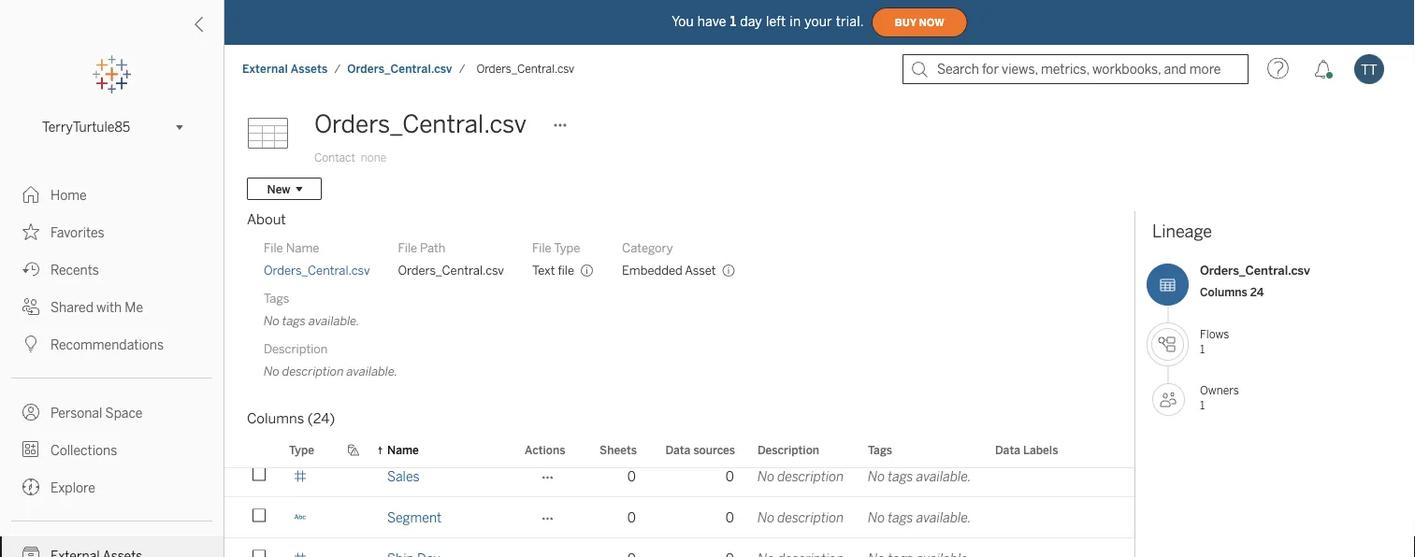 Task type: vqa. For each thing, say whether or not it's contained in the screenshot.
PERSON
no



Task type: describe. For each thing, give the bounding box(es) containing it.
personal
[[51, 406, 102, 421]]

labels
[[1024, 444, 1059, 457]]

24
[[1251, 285, 1265, 299]]

contact none
[[314, 151, 387, 165]]

row containing sales
[[225, 457, 1278, 500]]

columns inside orders_central.csv columns 24
[[1201, 285, 1248, 299]]

row containing segment
[[225, 498, 1278, 541]]

description for description no description available.
[[264, 342, 328, 357]]

embedded
[[622, 263, 683, 278]]

text
[[532, 263, 555, 278]]

recommendations link
[[0, 326, 224, 363]]

1 integer image from the top
[[294, 58, 307, 72]]

0 vertical spatial 1
[[731, 14, 737, 29]]

columns image
[[1147, 264, 1189, 306]]

buy
[[895, 17, 917, 28]]

external assets link
[[241, 61, 329, 77]]

orders_central.csv columns 24
[[1201, 263, 1311, 299]]

1 vertical spatial columns
[[247, 411, 304, 428]]

real image
[[294, 347, 307, 360]]

home
[[51, 188, 87, 203]]

columns (24)
[[247, 411, 335, 428]]

terryturtule85
[[42, 120, 130, 135]]

sales
[[387, 469, 420, 485]]

your
[[805, 14, 833, 29]]

you
[[672, 14, 694, 29]]

buy now
[[895, 17, 945, 28]]

with
[[96, 300, 122, 315]]

left
[[766, 14, 786, 29]]

favorites link
[[0, 213, 224, 251]]

recents link
[[0, 251, 224, 288]]

collections
[[51, 443, 117, 459]]

about
[[247, 211, 286, 228]]

segment link
[[387, 498, 442, 538]]

shared with me
[[51, 300, 143, 315]]

integer image
[[294, 223, 307, 236]]

embedded asset
[[622, 263, 716, 278]]

sheets
[[600, 444, 637, 457]]

no description for sales
[[758, 469, 844, 485]]

type inside grid
[[289, 444, 314, 457]]

explore
[[51, 481, 95, 496]]

tags for tags no tags available.
[[264, 291, 289, 306]]

available. inside 'description no description available.'
[[347, 364, 398, 379]]

shared
[[51, 300, 94, 315]]

me
[[125, 300, 143, 315]]

2 integer image from the top
[[294, 182, 307, 195]]

table image
[[247, 106, 303, 162]]

none
[[361, 151, 387, 165]]

file path orders_central.csv
[[398, 241, 504, 278]]

assets
[[291, 62, 328, 76]]

main navigation. press the up and down arrow keys to access links. element
[[0, 176, 224, 558]]

file name orders_central.csv
[[264, 241, 370, 278]]

orders_central.csv element
[[471, 62, 580, 76]]

file for file path
[[398, 241, 418, 255]]

1 horizontal spatial name
[[387, 444, 419, 457]]

0 vertical spatial orders_central.csv link
[[346, 61, 454, 77]]

segment
[[387, 510, 442, 526]]

1 for owners 1
[[1201, 399, 1206, 412]]

available. inside tags no tags available.
[[309, 313, 360, 328]]

flows image
[[1152, 328, 1185, 361]]

grid containing sales
[[225, 0, 1278, 558]]

personal space
[[51, 406, 143, 421]]

3 integer image from the top
[[294, 553, 307, 558]]

string image
[[294, 511, 307, 525]]

category
[[622, 241, 673, 255]]

external assets / orders_central.csv /
[[242, 62, 465, 76]]

4 row from the top
[[225, 539, 1278, 558]]

file for file name
[[264, 241, 283, 255]]

text file
[[532, 263, 575, 278]]

0 vertical spatial type
[[554, 241, 581, 255]]

Search for views, metrics, workbooks, and more text field
[[903, 54, 1249, 84]]

string image
[[294, 264, 307, 277]]



Task type: locate. For each thing, give the bounding box(es) containing it.
2 no description from the top
[[758, 510, 844, 526]]

orders_central.csv link up tags no tags available.
[[264, 262, 370, 279]]

1 horizontal spatial columns
[[1201, 285, 1248, 299]]

1 for flows 1
[[1201, 343, 1206, 356]]

description
[[282, 364, 344, 379], [778, 469, 844, 485], [778, 510, 844, 526]]

columns
[[1201, 285, 1248, 299], [247, 411, 304, 428]]

description inside 'description no description available.'
[[282, 364, 344, 379]]

1 data from the left
[[666, 444, 691, 457]]

1 inside flows 1
[[1201, 343, 1206, 356]]

1 left day
[[731, 14, 737, 29]]

0 horizontal spatial columns
[[247, 411, 304, 428]]

0 horizontal spatial type
[[289, 444, 314, 457]]

tags for segment
[[888, 510, 914, 526]]

now
[[920, 17, 945, 28]]

0 vertical spatial tags
[[282, 313, 306, 328]]

name down integer image
[[286, 241, 319, 255]]

columns left (24)
[[247, 411, 304, 428]]

file down about
[[264, 241, 283, 255]]

type up file
[[554, 241, 581, 255]]

navigation panel element
[[0, 56, 224, 558]]

0 vertical spatial description
[[264, 342, 328, 357]]

name up sales
[[387, 444, 419, 457]]

(24)
[[308, 411, 335, 428]]

1
[[731, 14, 737, 29], [1201, 343, 1206, 356], [1201, 399, 1206, 412]]

available.
[[309, 313, 360, 328], [347, 364, 398, 379], [917, 469, 972, 485], [917, 510, 972, 526]]

1 vertical spatial no tags available.
[[868, 510, 972, 526]]

3 file from the left
[[532, 241, 552, 255]]

2 vertical spatial tags
[[888, 510, 914, 526]]

0 vertical spatial integer image
[[294, 58, 307, 72]]

orders_central.csv link right assets
[[346, 61, 454, 77]]

2 vertical spatial integer image
[[294, 553, 307, 558]]

no tags available. for segment
[[868, 510, 972, 526]]

sales link
[[387, 457, 420, 497]]

no inside 'description no description available.'
[[264, 364, 280, 379]]

space
[[105, 406, 143, 421]]

tags
[[282, 313, 306, 328], [888, 469, 914, 485], [888, 510, 914, 526]]

1 inside the owners 1
[[1201, 399, 1206, 412]]

1 horizontal spatial description
[[758, 444, 820, 457]]

1 no description from the top
[[758, 469, 844, 485]]

1 no tags available. from the top
[[868, 469, 972, 485]]

no description
[[758, 469, 844, 485], [758, 510, 844, 526]]

tags for tags
[[868, 444, 893, 457]]

grid
[[225, 0, 1278, 558]]

owners
[[1201, 384, 1240, 398]]

recommendations
[[51, 337, 164, 353]]

1 vertical spatial orders_central.csv link
[[264, 262, 370, 279]]

external
[[242, 62, 288, 76]]

0 vertical spatial columns
[[1201, 285, 1248, 299]]

1 vertical spatial 1
[[1201, 343, 1206, 356]]

data for data labels
[[996, 444, 1021, 457]]

/ right assets
[[335, 62, 341, 76]]

row inside grid
[[225, 0, 1172, 4]]

explore link
[[0, 469, 224, 506]]

description no description available.
[[264, 342, 398, 379]]

file
[[264, 241, 283, 255], [398, 241, 418, 255], [532, 241, 552, 255]]

no tags available. for sales
[[868, 469, 972, 485]]

description
[[264, 342, 328, 357], [758, 444, 820, 457]]

1 / from the left
[[335, 62, 341, 76]]

tags inside tags no tags available.
[[264, 291, 289, 306]]

1 horizontal spatial data
[[996, 444, 1021, 457]]

2 data from the left
[[996, 444, 1021, 457]]

file up "text" on the top
[[532, 241, 552, 255]]

orders_central.csv link
[[346, 61, 454, 77], [264, 262, 370, 279]]

no description for segment
[[758, 510, 844, 526]]

file inside the file path orders_central.csv
[[398, 241, 418, 255]]

name inside file name orders_central.csv
[[286, 241, 319, 255]]

trial.
[[836, 14, 864, 29]]

row
[[225, 0, 1172, 4], [225, 457, 1278, 500], [225, 498, 1278, 541], [225, 539, 1278, 558]]

description right sources
[[758, 444, 820, 457]]

1 file from the left
[[264, 241, 283, 255]]

data for data sources
[[666, 444, 691, 457]]

new button
[[247, 178, 322, 200]]

data
[[666, 444, 691, 457], [996, 444, 1021, 457]]

0 vertical spatial no description
[[758, 469, 844, 485]]

shared with me link
[[0, 288, 224, 326]]

1 vertical spatial description
[[758, 444, 820, 457]]

home link
[[0, 176, 224, 213]]

cell
[[278, 4, 332, 45]]

tags no tags available.
[[264, 291, 360, 328]]

in
[[790, 14, 801, 29]]

1 vertical spatial tags
[[888, 469, 914, 485]]

0 vertical spatial tags
[[264, 291, 289, 306]]

data left labels
[[996, 444, 1021, 457]]

path
[[420, 241, 446, 255]]

personal space link
[[0, 394, 224, 431]]

1 row from the top
[[225, 0, 1172, 4]]

no tags available.
[[868, 469, 972, 485], [868, 510, 972, 526]]

no
[[264, 313, 280, 328], [264, 364, 280, 379], [758, 469, 775, 485], [868, 469, 885, 485], [758, 510, 775, 526], [868, 510, 885, 526]]

actions
[[525, 444, 566, 457]]

flows
[[1201, 328, 1230, 341]]

orders_central.csv
[[347, 62, 453, 76], [477, 62, 575, 76], [314, 110, 527, 139], [264, 263, 370, 278], [398, 263, 504, 278], [1201, 263, 1311, 278]]

recents
[[51, 262, 99, 278]]

description for description
[[758, 444, 820, 457]]

1 vertical spatial tags
[[868, 444, 893, 457]]

1 vertical spatial integer image
[[294, 182, 307, 195]]

1 down owners in the right bottom of the page
[[1201, 399, 1206, 412]]

tags
[[264, 291, 289, 306], [868, 444, 893, 457]]

no inside tags no tags available.
[[264, 313, 280, 328]]

description for segment
[[778, 510, 844, 526]]

have
[[698, 14, 727, 29]]

integer image
[[294, 58, 307, 72], [294, 182, 307, 195], [294, 553, 307, 558]]

file inside file name orders_central.csv
[[264, 241, 283, 255]]

real image
[[294, 470, 307, 483]]

0 horizontal spatial description
[[264, 342, 328, 357]]

owners 1
[[1201, 384, 1240, 412]]

integer image right the new
[[294, 182, 307, 195]]

description inside 'description no description available.'
[[264, 342, 328, 357]]

1 horizontal spatial tags
[[868, 444, 893, 457]]

1 vertical spatial no description
[[758, 510, 844, 526]]

0 vertical spatial description
[[282, 364, 344, 379]]

this file type can only contain a single table. image
[[580, 264, 594, 278]]

2 file from the left
[[398, 241, 418, 255]]

description down tags no tags available.
[[264, 342, 328, 357]]

file type
[[532, 241, 581, 255]]

you have 1 day left in your trial.
[[672, 14, 864, 29]]

integer image right external
[[294, 58, 307, 72]]

sources
[[694, 444, 736, 457]]

collections link
[[0, 431, 224, 469]]

2 vertical spatial 1
[[1201, 399, 1206, 412]]

name
[[286, 241, 319, 255], [387, 444, 419, 457]]

1 horizontal spatial type
[[554, 241, 581, 255]]

terryturtule85 button
[[35, 116, 189, 139]]

data labels
[[996, 444, 1059, 457]]

0 horizontal spatial name
[[286, 241, 319, 255]]

1 horizontal spatial file
[[398, 241, 418, 255]]

owners image
[[1153, 384, 1186, 416]]

integer image down string icon
[[294, 553, 307, 558]]

3 row from the top
[[225, 498, 1278, 541]]

2 no tags available. from the top
[[868, 510, 972, 526]]

1 vertical spatial description
[[778, 469, 844, 485]]

0 horizontal spatial /
[[335, 62, 341, 76]]

flows 1
[[1201, 328, 1230, 356]]

asset
[[685, 263, 716, 278]]

tags inside tags no tags available.
[[282, 313, 306, 328]]

type up real icon
[[289, 444, 314, 457]]

0 vertical spatial no tags available.
[[868, 469, 972, 485]]

buy now button
[[872, 7, 968, 37]]

2 / from the left
[[459, 62, 465, 76]]

file
[[558, 263, 575, 278]]

2 horizontal spatial file
[[532, 241, 552, 255]]

0 vertical spatial name
[[286, 241, 319, 255]]

1 down flows
[[1201, 343, 1206, 356]]

1 horizontal spatial /
[[459, 62, 465, 76]]

0 horizontal spatial data
[[666, 444, 691, 457]]

0 horizontal spatial file
[[264, 241, 283, 255]]

day
[[740, 14, 763, 29]]

type
[[554, 241, 581, 255], [289, 444, 314, 457]]

2 vertical spatial description
[[778, 510, 844, 526]]

tags for sales
[[888, 469, 914, 485]]

0
[[628, 469, 636, 485], [726, 469, 735, 485], [628, 510, 636, 526], [726, 510, 735, 526]]

columns left 24
[[1201, 285, 1248, 299]]

file left path
[[398, 241, 418, 255]]

/
[[335, 62, 341, 76], [459, 62, 465, 76]]

data sources
[[666, 444, 736, 457]]

contact
[[314, 151, 355, 165]]

0 horizontal spatial tags
[[264, 291, 289, 306]]

/ left orders_central.csv element
[[459, 62, 465, 76]]

new
[[267, 182, 291, 196]]

this table or file is embedded in the published asset on the server, and you can't create a new workbook from it. files embedded in workbooks aren't shared with other tableau site users. image
[[722, 264, 736, 278]]

2 row from the top
[[225, 457, 1278, 500]]

lineage
[[1153, 222, 1213, 242]]

description for sales
[[778, 469, 844, 485]]

1 vertical spatial name
[[387, 444, 419, 457]]

data left sources
[[666, 444, 691, 457]]

favorites
[[51, 225, 104, 241]]

1 vertical spatial type
[[289, 444, 314, 457]]



